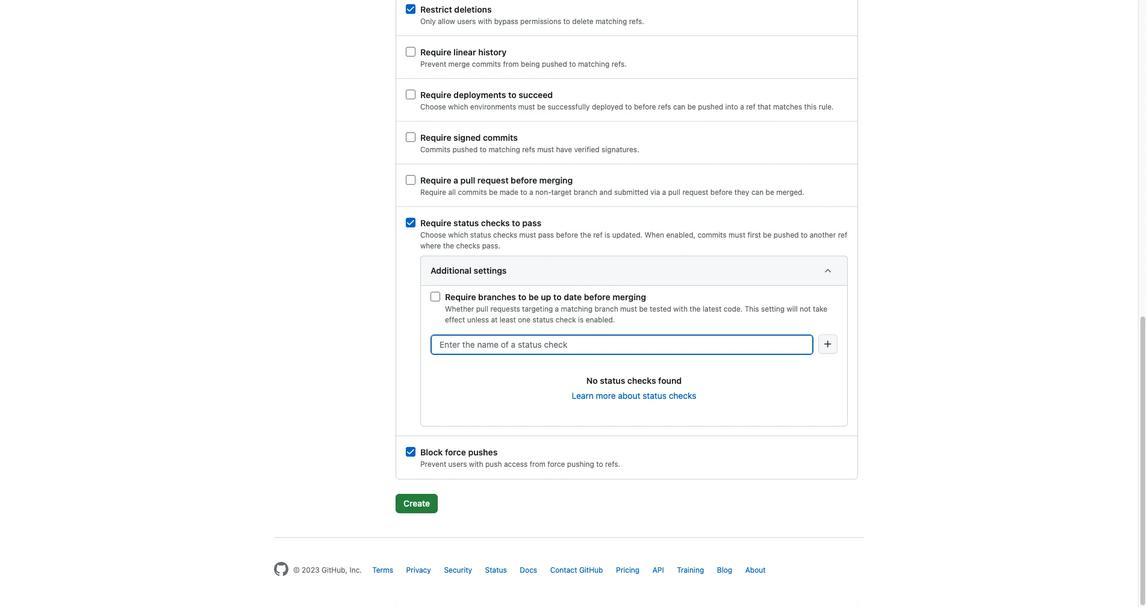 Task type: vqa. For each thing, say whether or not it's contained in the screenshot.
Checks
yes



Task type: describe. For each thing, give the bounding box(es) containing it.
settings
[[474, 266, 507, 276]]

require for require branches to be up to date before merging
[[445, 292, 476, 302]]

refs. for require linear history
[[612, 60, 627, 68]]

history
[[478, 47, 507, 57]]

must inside require branches to be up to date before merging whether pull requests targeting a matching branch must be tested with the latest code. this setting will not take effect unless at least one status check is enabled.
[[620, 305, 637, 313]]

1 vertical spatial pull
[[668, 188, 680, 196]]

no
[[586, 376, 598, 386]]

matches
[[773, 102, 802, 111]]

branches
[[478, 292, 516, 302]]

merging inside require a pull request before merging require all commits be made to a non-target branch and submitted via a pull request before they can be merged.
[[539, 175, 573, 185]]

to down made
[[512, 218, 520, 228]]

only
[[420, 17, 436, 25]]

1 horizontal spatial force
[[548, 460, 565, 468]]

signatures.
[[602, 145, 639, 154]]

a right via
[[662, 188, 666, 196]]

targeting
[[522, 305, 553, 313]]

pass.
[[482, 241, 500, 250]]

security
[[444, 566, 472, 574]]

is inside require branches to be up to date before merging whether pull requests targeting a matching branch must be tested with the latest code. this setting will not take effect unless at least one status check is enabled.
[[578, 316, 584, 324]]

privacy link
[[406, 566, 431, 574]]

pricing link
[[616, 566, 640, 574]]

target
[[551, 188, 572, 196]]

made
[[500, 188, 518, 196]]

with for restrict deletions
[[478, 17, 492, 25]]

must left first
[[729, 231, 745, 239]]

Enter the name of a status check text field
[[438, 339, 813, 350]]

restrict
[[420, 4, 452, 14]]

add selected status checks image
[[823, 340, 833, 349]]

about link
[[745, 566, 766, 574]]

can inside require deployments to succeed choose which environments must be successfully deployed to before refs can be pushed into a ref that matches this rule.
[[673, 102, 685, 111]]

to right deployed
[[625, 102, 632, 111]]

allow
[[438, 17, 455, 25]]

before inside require branches to be up to date before merging whether pull requests targeting a matching branch must be tested with the latest code. this setting will not take effect unless at least one status check is enabled.
[[584, 292, 610, 302]]

being
[[521, 60, 540, 68]]

require a pull request before merging require all commits be made to a non-target branch and submitted via a pull request before they can be merged.
[[420, 175, 804, 196]]

pricing
[[616, 566, 640, 574]]

this
[[745, 305, 759, 313]]

be left the up
[[529, 292, 539, 302]]

docs link
[[520, 566, 537, 574]]

require for require status checks to pass
[[420, 218, 451, 228]]

Require branches to be up to date before merging checkbox
[[431, 292, 440, 302]]

access
[[504, 460, 528, 468]]

status up the pass.
[[470, 231, 491, 239]]

must inside the require signed commits commits pushed to matching refs must have verified signatures.
[[537, 145, 554, 154]]

status link
[[485, 566, 507, 574]]

whether
[[445, 305, 474, 313]]

pushed inside require deployments to succeed choose which environments must be successfully deployed to before refs can be pushed into a ref that matches this rule.
[[698, 102, 723, 111]]

when
[[645, 231, 664, 239]]

before inside require deployments to succeed choose which environments must be successfully deployed to before refs can be pushed into a ref that matches this rule.
[[634, 102, 656, 111]]

ref inside require deployments to succeed choose which environments must be successfully deployed to before refs can be pushed into a ref that matches this rule.
[[746, 102, 756, 111]]

updated.
[[612, 231, 643, 239]]

choose inside require status checks to pass choose which status checks must pass before the ref is updated. when enabled, commits must first be pushed to another ref where the checks pass.
[[420, 231, 446, 239]]

Require signed commits checkbox
[[406, 132, 415, 142]]

require signed commits commits pushed to matching refs must have verified signatures.
[[420, 132, 639, 154]]

with inside require branches to be up to date before merging whether pull requests targeting a matching branch must be tested with the latest code. this setting will not take effect unless at least one status check is enabled.
[[673, 305, 688, 313]]

environments
[[470, 102, 516, 111]]

additional settings
[[431, 266, 507, 276]]

non-
[[535, 188, 551, 196]]

merge
[[448, 60, 470, 68]]

pushed inside the require signed commits commits pushed to matching refs must have verified signatures.
[[452, 145, 478, 154]]

first
[[747, 231, 761, 239]]

api
[[653, 566, 664, 574]]

deletions
[[454, 4, 492, 14]]

users for deletions
[[457, 17, 476, 25]]

succeed
[[519, 90, 553, 100]]

and
[[599, 188, 612, 196]]

merged.
[[776, 188, 804, 196]]

into
[[725, 102, 738, 111]]

blog
[[717, 566, 732, 574]]

merging inside require branches to be up to date before merging whether pull requests targeting a matching branch must be tested with the latest code. this setting will not take effect unless at least one status check is enabled.
[[613, 292, 646, 302]]

to up targeting on the bottom of page
[[518, 292, 526, 302]]

via
[[650, 188, 660, 196]]

permissions
[[520, 17, 561, 25]]

pushes
[[468, 447, 498, 457]]

github
[[579, 566, 603, 574]]

with for block force pushes
[[469, 460, 483, 468]]

pull inside require branches to be up to date before merging whether pull requests targeting a matching branch must be tested with the latest code. this setting will not take effect unless at least one status check is enabled.
[[476, 305, 488, 313]]

restrict deletions only allow users with bypass permissions to delete matching refs.
[[420, 4, 644, 25]]

©
[[293, 566, 300, 574]]

matching inside require linear history prevent merge commits from being pushed to matching refs.
[[578, 60, 610, 68]]

require linear history prevent merge commits from being pushed to matching refs.
[[420, 47, 627, 68]]

terms
[[372, 566, 393, 574]]

0 vertical spatial pull
[[460, 175, 475, 185]]

they
[[735, 188, 749, 196]]

least
[[500, 316, 516, 324]]

at
[[491, 316, 498, 324]]

require deployments to succeed choose which environments must be successfully deployed to before refs can be pushed into a ref that matches this rule.
[[420, 90, 834, 111]]

check
[[556, 316, 576, 324]]

commits inside require status checks to pass choose which status checks must pass before the ref is updated. when enabled, commits must first be pushed to another ref where the checks pass.
[[698, 231, 727, 239]]

setting
[[761, 305, 785, 313]]

be left made
[[489, 188, 498, 196]]

learn
[[572, 391, 594, 401]]

homepage image
[[274, 562, 288, 577]]

to right the up
[[553, 292, 562, 302]]

can inside require a pull request before merging require all commits be made to a non-target branch and submitted via a pull request before they can be merged.
[[751, 188, 764, 196]]

commits
[[420, 145, 450, 154]]

contact
[[550, 566, 577, 574]]

pushed inside require linear history prevent merge commits from being pushed to matching refs.
[[542, 60, 567, 68]]

be left merged.
[[766, 188, 774, 196]]

deployments
[[454, 90, 506, 100]]

have
[[556, 145, 572, 154]]

be left tested
[[639, 305, 648, 313]]

where
[[420, 241, 441, 250]]

a inside require branches to be up to date before merging whether pull requests targeting a matching branch must be tested with the latest code. this setting will not take effect unless at least one status check is enabled.
[[555, 305, 559, 313]]

from inside block force pushes prevent users with push access from force pushing to refs.
[[530, 460, 546, 468]]

status down all
[[454, 218, 479, 228]]

create button
[[396, 494, 438, 514]]

which inside require status checks to pass choose which status checks must pass before the ref is updated. when enabled, commits must first be pushed to another ref where the checks pass.
[[448, 231, 468, 239]]

1 horizontal spatial request
[[682, 188, 708, 196]]

training
[[677, 566, 704, 574]]

status down found
[[643, 391, 667, 401]]

requests
[[490, 305, 520, 313]]

no status checks found learn more about status checks
[[572, 376, 696, 401]]

to inside block force pushes prevent users with push access from force pushing to refs.
[[596, 460, 603, 468]]

require status checks to pass choose which status checks must pass before the ref is updated. when enabled, commits must first be pushed to another ref where the checks pass.
[[420, 218, 847, 250]]

about
[[618, 391, 640, 401]]

before inside require status checks to pass choose which status checks must pass before the ref is updated. when enabled, commits must first be pushed to another ref where the checks pass.
[[556, 231, 578, 239]]

which inside require deployments to succeed choose which environments must be successfully deployed to before refs can be pushed into a ref that matches this rule.
[[448, 102, 468, 111]]



Task type: locate. For each thing, give the bounding box(es) containing it.
Require status checks to pass checkbox
[[406, 218, 415, 228]]

1 vertical spatial prevent
[[420, 460, 446, 468]]

matching up made
[[489, 145, 520, 154]]

2 choose from the top
[[420, 231, 446, 239]]

2 horizontal spatial the
[[690, 305, 701, 313]]

0 vertical spatial which
[[448, 102, 468, 111]]

verified
[[574, 145, 600, 154]]

not
[[800, 305, 811, 313]]

1 vertical spatial pass
[[538, 231, 554, 239]]

1 vertical spatial choose
[[420, 231, 446, 239]]

refs. right pushing
[[605, 460, 620, 468]]

one
[[518, 316, 531, 324]]

pushed inside require status checks to pass choose which status checks must pass before the ref is updated. when enabled, commits must first be pushed to another ref where the checks pass.
[[774, 231, 799, 239]]

ref left the updated.
[[593, 231, 603, 239]]

2 horizontal spatial pull
[[668, 188, 680, 196]]

a inside require deployments to succeed choose which environments must be successfully deployed to before refs can be pushed into a ref that matches this rule.
[[740, 102, 744, 111]]

before right deployed
[[634, 102, 656, 111]]

0 vertical spatial with
[[478, 17, 492, 25]]

be left into on the top of the page
[[687, 102, 696, 111]]

require inside require deployments to succeed choose which environments must be successfully deployed to before refs can be pushed into a ref that matches this rule.
[[420, 90, 451, 100]]

2 which from the top
[[448, 231, 468, 239]]

must left have at the top of page
[[537, 145, 554, 154]]

must down succeed
[[518, 102, 535, 111]]

Require linear history checkbox
[[406, 47, 415, 57]]

docs
[[520, 566, 537, 574]]

1 vertical spatial refs.
[[612, 60, 627, 68]]

is right check
[[578, 316, 584, 324]]

which down deployments
[[448, 102, 468, 111]]

status down targeting on the bottom of page
[[533, 316, 554, 324]]

users inside block force pushes prevent users with push access from force pushing to refs.
[[448, 460, 467, 468]]

deployed
[[592, 102, 623, 111]]

1 vertical spatial with
[[673, 305, 688, 313]]

with inside block force pushes prevent users with push access from force pushing to refs.
[[469, 460, 483, 468]]

will
[[787, 305, 798, 313]]

users down deletions on the top of page
[[457, 17, 476, 25]]

before
[[634, 102, 656, 111], [511, 175, 537, 185], [710, 188, 732, 196], [556, 231, 578, 239], [584, 292, 610, 302]]

a up all
[[454, 175, 458, 185]]

branch inside require a pull request before merging require all commits be made to a non-target branch and submitted via a pull request before they can be merged.
[[574, 188, 597, 196]]

request up made
[[477, 175, 509, 185]]

checks
[[481, 218, 510, 228], [493, 231, 517, 239], [456, 241, 480, 250], [627, 376, 656, 386], [669, 391, 696, 401]]

found
[[658, 376, 682, 386]]

prevent for require
[[420, 60, 446, 68]]

branch for require a pull request before merging
[[574, 188, 597, 196]]

to down signed at the left
[[480, 145, 487, 154]]

1 vertical spatial request
[[682, 188, 708, 196]]

1 horizontal spatial is
[[605, 231, 610, 239]]

matching right delete
[[595, 17, 627, 25]]

require for require deployments to succeed
[[420, 90, 451, 100]]

refs. for restrict deletions
[[629, 17, 644, 25]]

is left the updated.
[[605, 231, 610, 239]]

1 vertical spatial can
[[751, 188, 764, 196]]

Restrict deletions checkbox
[[406, 4, 415, 14]]

before up 'enabled.'
[[584, 292, 610, 302]]

before left they
[[710, 188, 732, 196]]

with down pushes
[[469, 460, 483, 468]]

pushed right being
[[542, 60, 567, 68]]

0 horizontal spatial is
[[578, 316, 584, 324]]

about
[[745, 566, 766, 574]]

take
[[813, 305, 827, 313]]

users left 'push'
[[448, 460, 467, 468]]

commits down environments
[[483, 132, 518, 142]]

0 vertical spatial choose
[[420, 102, 446, 111]]

tested
[[650, 305, 671, 313]]

pull down signed at the left
[[460, 175, 475, 185]]

matching down date
[[561, 305, 593, 313]]

2023
[[302, 566, 320, 574]]

commits inside the require signed commits commits pushed to matching refs must have verified signatures.
[[483, 132, 518, 142]]

unless
[[467, 316, 489, 324]]

submitted
[[614, 188, 648, 196]]

Require a pull request before merging checkbox
[[406, 175, 415, 185]]

0 horizontal spatial the
[[443, 241, 454, 250]]

require
[[420, 47, 451, 57], [420, 90, 451, 100], [420, 132, 451, 142], [420, 175, 451, 185], [420, 188, 446, 196], [420, 218, 451, 228], [445, 292, 476, 302]]

be right first
[[763, 231, 772, 239]]

api link
[[653, 566, 664, 574]]

2 vertical spatial the
[[690, 305, 701, 313]]

which up additional
[[448, 231, 468, 239]]

pushed left into on the top of the page
[[698, 102, 723, 111]]

1 vertical spatial which
[[448, 231, 468, 239]]

can left into on the top of the page
[[673, 102, 685, 111]]

0 vertical spatial pass
[[522, 218, 541, 228]]

0 horizontal spatial from
[[503, 60, 519, 68]]

matching down delete
[[578, 60, 610, 68]]

0 horizontal spatial refs
[[522, 145, 535, 154]]

0 vertical spatial request
[[477, 175, 509, 185]]

merging up 'enabled.'
[[613, 292, 646, 302]]

prevent for block
[[420, 460, 446, 468]]

prevent left merge
[[420, 60, 446, 68]]

branch left and
[[574, 188, 597, 196]]

up
[[541, 292, 551, 302]]

refs.
[[629, 17, 644, 25], [612, 60, 627, 68], [605, 460, 620, 468]]

before down target
[[556, 231, 578, 239]]

2 vertical spatial with
[[469, 460, 483, 468]]

all
[[448, 188, 456, 196]]

must down non-
[[519, 231, 536, 239]]

to left delete
[[563, 17, 570, 25]]

refs right deployed
[[658, 102, 671, 111]]

commits down history
[[472, 60, 501, 68]]

terms link
[[372, 566, 393, 574]]

refs. inside restrict deletions only allow users with bypass permissions to delete matching refs.
[[629, 17, 644, 25]]

branch up 'enabled.'
[[595, 305, 618, 313]]

status
[[485, 566, 507, 574]]

additional
[[431, 266, 472, 276]]

with down deletions on the top of page
[[478, 17, 492, 25]]

to inside the require signed commits commits pushed to matching refs must have verified signatures.
[[480, 145, 487, 154]]

2 vertical spatial refs.
[[605, 460, 620, 468]]

the inside require branches to be up to date before merging whether pull requests targeting a matching branch must be tested with the latest code. this setting will not take effect unless at least one status check is enabled.
[[690, 305, 701, 313]]

refs. up require deployments to succeed choose which environments must be successfully deployed to before refs can be pushed into a ref that matches this rule.
[[612, 60, 627, 68]]

pushed right first
[[774, 231, 799, 239]]

0 vertical spatial from
[[503, 60, 519, 68]]

1 vertical spatial users
[[448, 460, 467, 468]]

0 horizontal spatial request
[[477, 175, 509, 185]]

refs inside require deployments to succeed choose which environments must be successfully deployed to before refs can be pushed into a ref that matches this rule.
[[658, 102, 671, 111]]

a left non-
[[529, 188, 533, 196]]

pull
[[460, 175, 475, 185], [668, 188, 680, 196], [476, 305, 488, 313]]

pushing
[[567, 460, 594, 468]]

© 2023 github, inc.
[[293, 566, 362, 574]]

security link
[[444, 566, 472, 574]]

require left all
[[420, 188, 446, 196]]

a right into on the top of the page
[[740, 102, 744, 111]]

0 vertical spatial is
[[605, 231, 610, 239]]

1 vertical spatial from
[[530, 460, 546, 468]]

1 horizontal spatial merging
[[613, 292, 646, 302]]

create
[[403, 499, 430, 509]]

require right "require deployments to succeed" "checkbox"
[[420, 90, 451, 100]]

commits
[[472, 60, 501, 68], [483, 132, 518, 142], [458, 188, 487, 196], [698, 231, 727, 239]]

1 vertical spatial branch
[[595, 305, 618, 313]]

pass
[[522, 218, 541, 228], [538, 231, 554, 239]]

require for require linear history
[[420, 47, 451, 57]]

require up commits
[[420, 132, 451, 142]]

commits right all
[[458, 188, 487, 196]]

0 horizontal spatial pull
[[460, 175, 475, 185]]

1 horizontal spatial refs
[[658, 102, 671, 111]]

branch inside require branches to be up to date before merging whether pull requests targeting a matching branch must be tested with the latest code. this setting will not take effect unless at least one status check is enabled.
[[595, 305, 618, 313]]

1 vertical spatial merging
[[613, 292, 646, 302]]

0 horizontal spatial force
[[445, 447, 466, 457]]

to right pushing
[[596, 460, 603, 468]]

0 horizontal spatial merging
[[539, 175, 573, 185]]

be inside require status checks to pass choose which status checks must pass before the ref is updated. when enabled, commits must first be pushed to another ref where the checks pass.
[[763, 231, 772, 239]]

choose inside require deployments to succeed choose which environments must be successfully deployed to before refs can be pushed into a ref that matches this rule.
[[420, 102, 446, 111]]

refs. right delete
[[629, 17, 644, 25]]

this
[[804, 102, 817, 111]]

0 vertical spatial force
[[445, 447, 466, 457]]

require right require linear history option
[[420, 47, 451, 57]]

0 vertical spatial merging
[[539, 175, 573, 185]]

branch for require branches to be up to date before merging
[[595, 305, 618, 313]]

a up check
[[555, 305, 559, 313]]

1 horizontal spatial the
[[580, 231, 591, 239]]

pull right via
[[668, 188, 680, 196]]

1 vertical spatial is
[[578, 316, 584, 324]]

refs inside the require signed commits commits pushed to matching refs must have verified signatures.
[[522, 145, 535, 154]]

Require deployments to succeed checkbox
[[406, 90, 415, 99]]

commits inside require linear history prevent merge commits from being pushed to matching refs.
[[472, 60, 501, 68]]

training link
[[677, 566, 704, 574]]

prevent down block
[[420, 460, 446, 468]]

refs. inside block force pushes prevent users with push access from force pushing to refs.
[[605, 460, 620, 468]]

enabled.
[[586, 316, 615, 324]]

be
[[537, 102, 546, 111], [687, 102, 696, 111], [489, 188, 498, 196], [766, 188, 774, 196], [763, 231, 772, 239], [529, 292, 539, 302], [639, 305, 648, 313]]

ref left the that
[[746, 102, 756, 111]]

from right access on the left bottom of the page
[[530, 460, 546, 468]]

matching inside require branches to be up to date before merging whether pull requests targeting a matching branch must be tested with the latest code. this setting will not take effect unless at least one status check is enabled.
[[561, 305, 593, 313]]

2 vertical spatial pull
[[476, 305, 488, 313]]

0 horizontal spatial ref
[[593, 231, 603, 239]]

the left 'latest'
[[690, 305, 701, 313]]

to right being
[[569, 60, 576, 68]]

from inside require linear history prevent merge commits from being pushed to matching refs.
[[503, 60, 519, 68]]

collapse image
[[823, 266, 833, 276]]

1 horizontal spatial can
[[751, 188, 764, 196]]

merging up target
[[539, 175, 573, 185]]

with inside restrict deletions only allow users with bypass permissions to delete matching refs.
[[478, 17, 492, 25]]

1 vertical spatial refs
[[522, 145, 535, 154]]

before up made
[[511, 175, 537, 185]]

2 prevent from the top
[[420, 460, 446, 468]]

status up more
[[600, 376, 625, 386]]

to right made
[[520, 188, 527, 196]]

users
[[457, 17, 476, 25], [448, 460, 467, 468]]

1 choose from the top
[[420, 102, 446, 111]]

require up all
[[420, 175, 451, 185]]

force left pushing
[[548, 460, 565, 468]]

from
[[503, 60, 519, 68], [530, 460, 546, 468]]

ref
[[746, 102, 756, 111], [593, 231, 603, 239], [838, 231, 847, 239]]

matching inside the require signed commits commits pushed to matching refs must have verified signatures.
[[489, 145, 520, 154]]

1 horizontal spatial from
[[530, 460, 546, 468]]

choose
[[420, 102, 446, 111], [420, 231, 446, 239]]

require for require signed commits
[[420, 132, 451, 142]]

that
[[758, 102, 771, 111]]

contact github
[[550, 566, 603, 574]]

refs. inside require linear history prevent merge commits from being pushed to matching refs.
[[612, 60, 627, 68]]

0 vertical spatial refs
[[658, 102, 671, 111]]

is inside require status checks to pass choose which status checks must pass before the ref is updated. when enabled, commits must first be pushed to another ref where the checks pass.
[[605, 231, 610, 239]]

status inside require branches to be up to date before merging whether pull requests targeting a matching branch must be tested with the latest code. this setting will not take effect unless at least one status check is enabled.
[[533, 316, 554, 324]]

0 vertical spatial refs.
[[629, 17, 644, 25]]

the left the updated.
[[580, 231, 591, 239]]

to inside require linear history prevent merge commits from being pushed to matching refs.
[[569, 60, 576, 68]]

commits inside require a pull request before merging require all commits be made to a non-target branch and submitted via a pull request before they can be merged.
[[458, 188, 487, 196]]

0 vertical spatial users
[[457, 17, 476, 25]]

require for require a pull request before merging
[[420, 175, 451, 185]]

date
[[564, 292, 582, 302]]

users for force
[[448, 460, 467, 468]]

latest
[[703, 305, 722, 313]]

choose up commits
[[420, 102, 446, 111]]

to up environments
[[508, 90, 516, 100]]

1 horizontal spatial ref
[[746, 102, 756, 111]]

pushed
[[542, 60, 567, 68], [698, 102, 723, 111], [452, 145, 478, 154], [774, 231, 799, 239]]

1 prevent from the top
[[420, 60, 446, 68]]

0 vertical spatial can
[[673, 102, 685, 111]]

0 vertical spatial branch
[[574, 188, 597, 196]]

require up the where in the left of the page
[[420, 218, 451, 228]]

prevent inside require linear history prevent merge commits from being pushed to matching refs.
[[420, 60, 446, 68]]

rule.
[[819, 102, 834, 111]]

be down succeed
[[537, 102, 546, 111]]

matching inside restrict deletions only allow users with bypass permissions to delete matching refs.
[[595, 17, 627, 25]]

merging
[[539, 175, 573, 185], [613, 292, 646, 302]]

inc.
[[349, 566, 362, 574]]

from left being
[[503, 60, 519, 68]]

which
[[448, 102, 468, 111], [448, 231, 468, 239]]

block
[[420, 447, 443, 457]]

request right via
[[682, 188, 708, 196]]

a
[[740, 102, 744, 111], [454, 175, 458, 185], [529, 188, 533, 196], [662, 188, 666, 196], [555, 305, 559, 313]]

1 which from the top
[[448, 102, 468, 111]]

require inside require status checks to pass choose which status checks must pass before the ref is updated. when enabled, commits must first be pushed to another ref where the checks pass.
[[420, 218, 451, 228]]

refs left have at the top of page
[[522, 145, 535, 154]]

learn more about status checks link
[[572, 391, 696, 401]]

users inside restrict deletions only allow users with bypass permissions to delete matching refs.
[[457, 17, 476, 25]]

require up the whether on the bottom of page
[[445, 292, 476, 302]]

force right block
[[445, 447, 466, 457]]

1 vertical spatial the
[[443, 241, 454, 250]]

to left another
[[801, 231, 808, 239]]

1 vertical spatial force
[[548, 460, 565, 468]]

require inside require branches to be up to date before merging whether pull requests targeting a matching branch must be tested with the latest code. this setting will not take effect unless at least one status check is enabled.
[[445, 292, 476, 302]]

code.
[[724, 305, 743, 313]]

commits right enabled,
[[698, 231, 727, 239]]

successfully
[[548, 102, 590, 111]]

require inside the require signed commits commits pushed to matching refs must have verified signatures.
[[420, 132, 451, 142]]

Block force pushes checkbox
[[406, 447, 415, 457]]

prevent inside block force pushes prevent users with push access from force pushing to refs.
[[420, 460, 446, 468]]

ref right another
[[838, 231, 847, 239]]

privacy
[[406, 566, 431, 574]]

contact github link
[[550, 566, 603, 574]]

0 vertical spatial the
[[580, 231, 591, 239]]

delete
[[572, 17, 593, 25]]

must inside require deployments to succeed choose which environments must be successfully deployed to before refs can be pushed into a ref that matches this rule.
[[518, 102, 535, 111]]

effect
[[445, 316, 465, 324]]

to inside restrict deletions only allow users with bypass permissions to delete matching refs.
[[563, 17, 570, 25]]

linear
[[454, 47, 476, 57]]

signed
[[454, 132, 481, 142]]

can right they
[[751, 188, 764, 196]]

1 horizontal spatial pull
[[476, 305, 488, 313]]

to inside require a pull request before merging require all commits be made to a non-target branch and submitted via a pull request before they can be merged.
[[520, 188, 527, 196]]

block force pushes prevent users with push access from force pushing to refs.
[[420, 447, 620, 468]]

pushed down signed at the left
[[452, 145, 478, 154]]

the right the where in the left of the page
[[443, 241, 454, 250]]

pull up unless
[[476, 305, 488, 313]]

must left tested
[[620, 305, 637, 313]]

require inside require linear history prevent merge commits from being pushed to matching refs.
[[420, 47, 451, 57]]

0 horizontal spatial can
[[673, 102, 685, 111]]

choose up the where in the left of the page
[[420, 231, 446, 239]]

0 vertical spatial prevent
[[420, 60, 446, 68]]

enabled,
[[666, 231, 696, 239]]

the
[[580, 231, 591, 239], [443, 241, 454, 250], [690, 305, 701, 313]]

with right tested
[[673, 305, 688, 313]]

2 horizontal spatial ref
[[838, 231, 847, 239]]



